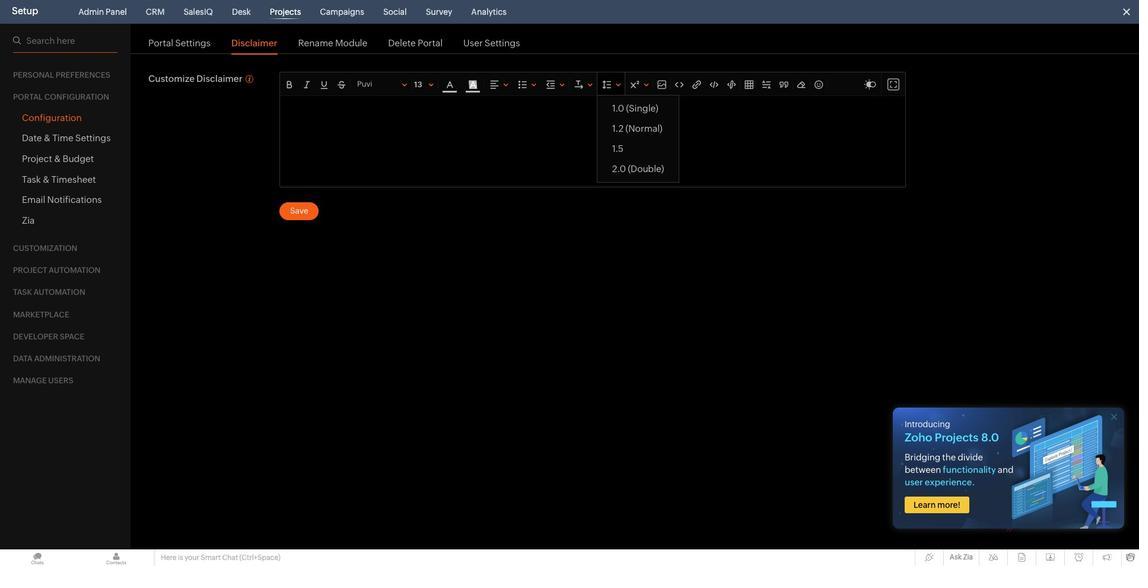 Task type: describe. For each thing, give the bounding box(es) containing it.
admin panel
[[79, 7, 127, 17]]

ask
[[950, 553, 962, 562]]

crm
[[146, 7, 165, 17]]

panel
[[106, 7, 127, 17]]

crm link
[[141, 0, 169, 24]]

chats image
[[0, 550, 75, 566]]

social link
[[379, 0, 412, 24]]

setup
[[12, 5, 38, 17]]

here
[[161, 554, 177, 562]]

zia
[[964, 553, 974, 562]]

survey link
[[421, 0, 457, 24]]

smart
[[201, 554, 221, 562]]

campaigns link
[[315, 0, 369, 24]]



Task type: vqa. For each thing, say whether or not it's contained in the screenshot.
the "Quotes"
no



Task type: locate. For each thing, give the bounding box(es) containing it.
chat
[[222, 554, 238, 562]]

admin panel link
[[74, 0, 132, 24]]

campaigns
[[320, 7, 364, 17]]

projects
[[270, 7, 301, 17]]

is
[[178, 554, 183, 562]]

salesiq link
[[179, 0, 218, 24]]

contacts image
[[79, 550, 154, 566]]

(ctrl+space)
[[240, 554, 281, 562]]

here is your smart chat (ctrl+space)
[[161, 554, 281, 562]]

projects link
[[265, 0, 306, 24]]

desk link
[[227, 0, 256, 24]]

analytics
[[472, 7, 507, 17]]

admin
[[79, 7, 104, 17]]

ask zia
[[950, 553, 974, 562]]

salesiq
[[184, 7, 213, 17]]

social
[[383, 7, 407, 17]]

your
[[185, 554, 199, 562]]

survey
[[426, 7, 453, 17]]

analytics link
[[467, 0, 512, 24]]

desk
[[232, 7, 251, 17]]



